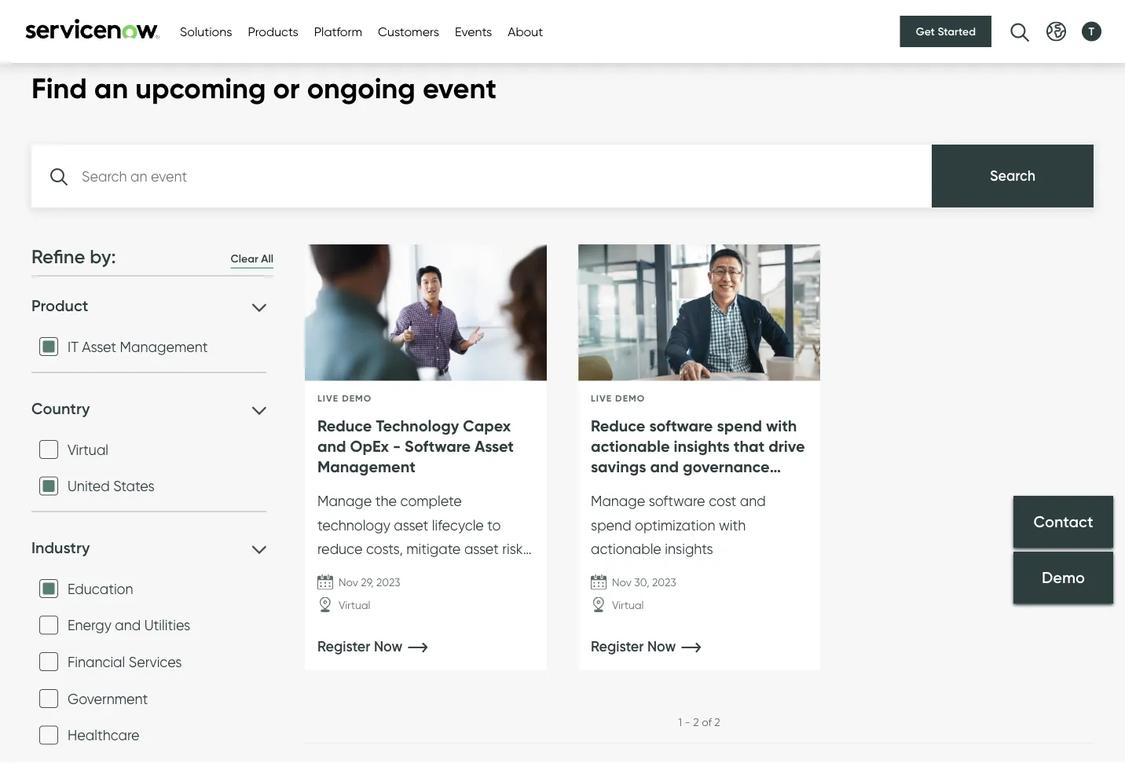 Task type: describe. For each thing, give the bounding box(es) containing it.
complexities
[[453, 565, 534, 582]]

mitigate
[[407, 541, 461, 558]]

nov inside manage the complete technology asset lifecycle to reduce costs, mitigate asset risk, and minimize license complexities nov 29, 2023
[[339, 576, 358, 589]]

with inside manage software cost and spend optimization with actionable insights
[[719, 517, 746, 534]]

technology
[[318, 517, 391, 534]]

1
[[679, 716, 682, 729]]

and inside manage the complete technology asset lifecycle to reduce costs, mitigate asset risk, and minimize license complexities nov 29, 2023
[[318, 565, 343, 582]]

2 2 from the left
[[715, 716, 721, 729]]

solutions button
[[180, 22, 232, 41]]

reduce for actionable
[[591, 416, 646, 436]]

2 2023 from the left
[[652, 576, 676, 589]]

energy and utilities option
[[39, 616, 58, 635]]

insights inside the reduce software spend with actionable insights that drive savings and governance across your saas & onprem licenses
[[674, 437, 730, 456]]

energy
[[68, 617, 111, 634]]

1 - 2 of 2
[[679, 716, 721, 729]]

that
[[734, 437, 765, 456]]

platform button
[[314, 22, 362, 41]]

29,
[[361, 576, 374, 589]]

0 horizontal spatial asset
[[394, 517, 429, 534]]

reduce
[[318, 541, 363, 558]]

live for reduce technology capex and opex - software asset management
[[318, 393, 339, 404]]

1 vertical spatial asset
[[464, 541, 499, 558]]

licenses
[[591, 498, 649, 518]]

it
[[68, 339, 78, 356]]

product
[[31, 296, 88, 316]]

clear all
[[231, 252, 274, 266]]

complete
[[401, 493, 462, 510]]

onprem
[[734, 478, 793, 497]]

united
[[68, 478, 110, 495]]

insights inside manage software cost and spend optimization with actionable insights
[[665, 541, 714, 558]]

government option
[[39, 690, 58, 708]]

all
[[261, 252, 274, 266]]

healthcare
[[68, 727, 140, 744]]

of
[[702, 716, 712, 729]]

lifecycle
[[432, 517, 484, 534]]

financial
[[68, 654, 125, 671]]

spend inside the reduce software spend with actionable insights that drive savings and governance across your saas & onprem licenses
[[717, 416, 762, 436]]

software for optimization
[[649, 493, 706, 510]]

across
[[591, 478, 638, 497]]

education option
[[39, 580, 58, 599]]

products
[[248, 24, 298, 39]]

software
[[405, 437, 471, 456]]

and up financial services
[[115, 617, 141, 634]]

costs,
[[366, 541, 403, 558]]

industry
[[31, 538, 90, 558]]

country button
[[31, 399, 266, 419]]

&
[[720, 478, 730, 497]]

or
[[273, 71, 300, 106]]

event
[[423, 71, 497, 106]]

get started link
[[901, 16, 992, 47]]

government
[[68, 690, 148, 708]]

spend inside manage software cost and spend optimization with actionable insights
[[591, 517, 632, 534]]

states
[[113, 478, 155, 495]]

solutions
[[180, 24, 232, 39]]

get started
[[916, 24, 976, 38]]

utilities
[[144, 617, 190, 634]]

ongoing
[[307, 71, 416, 106]]

asset inside reduce technology capex and opex - software asset management
[[475, 437, 514, 456]]

the
[[376, 493, 397, 510]]

events button
[[455, 22, 492, 41]]

to
[[488, 517, 501, 534]]

energy and utilities
[[68, 617, 190, 634]]

find
[[31, 71, 87, 106]]

education
[[68, 580, 133, 598]]

reduce software spend with actionable insights that drive savings and governance across your saas & onprem licenses
[[591, 416, 805, 518]]

license
[[406, 565, 450, 582]]

live demo for reduce software spend with actionable insights that drive savings and governance across your saas & onprem licenses
[[591, 393, 646, 404]]

country
[[31, 399, 90, 419]]

demo for technology
[[342, 393, 372, 404]]

saas
[[678, 478, 716, 497]]

clear all button
[[231, 251, 274, 269]]

capex
[[463, 416, 511, 436]]

about
[[508, 24, 543, 39]]

manage software cost and spend optimization with actionable insights
[[591, 493, 766, 558]]

live demo for reduce technology capex and opex - software asset management
[[318, 393, 372, 404]]

manage for manage the complete technology asset lifecycle to reduce costs, mitigate asset risk, and minimize license complexities nov 29, 2023
[[318, 493, 372, 510]]

virtual for reduce software spend with actionable insights that drive savings and governance across your saas & onprem licenses
[[612, 599, 644, 612]]

cost
[[709, 493, 737, 510]]

clear
[[231, 252, 258, 266]]

manage for manage software cost and spend optimization with actionable insights
[[591, 493, 646, 510]]

customers
[[378, 24, 439, 39]]



Task type: locate. For each thing, give the bounding box(es) containing it.
1 horizontal spatial asset
[[475, 437, 514, 456]]

0 horizontal spatial 2
[[694, 716, 699, 729]]

2 reduce from the left
[[591, 416, 646, 436]]

manage down savings
[[591, 493, 646, 510]]

0 horizontal spatial manage
[[318, 493, 372, 510]]

actionable
[[591, 437, 670, 456], [591, 541, 662, 558]]

virtual option
[[39, 440, 58, 459]]

1 horizontal spatial virtual
[[339, 599, 371, 612]]

Search an event search field
[[31, 145, 932, 208]]

1 horizontal spatial manage
[[591, 493, 646, 510]]

1 vertical spatial management
[[318, 457, 416, 477]]

live demo
[[318, 393, 372, 404], [591, 393, 646, 404]]

0 horizontal spatial virtual
[[68, 441, 109, 458]]

customers button
[[378, 22, 439, 41]]

1 reduce from the left
[[318, 416, 372, 436]]

None button
[[932, 145, 1094, 208]]

2 right of
[[715, 716, 721, 729]]

refine by:
[[31, 245, 116, 269]]

2 live from the left
[[591, 393, 612, 404]]

software inside manage software cost and spend optimization with actionable insights
[[649, 493, 706, 510]]

asset down capex
[[475, 437, 514, 456]]

manage up technology
[[318, 493, 372, 510]]

2023 right 30,
[[652, 576, 676, 589]]

asset up complexities
[[464, 541, 499, 558]]

and up your
[[650, 457, 679, 477]]

demo up savings
[[616, 393, 646, 404]]

asset
[[82, 339, 116, 356], [475, 437, 514, 456]]

0 vertical spatial -
[[393, 437, 401, 456]]

1 live from the left
[[318, 393, 339, 404]]

management down opex
[[318, 457, 416, 477]]

virtual down 30,
[[612, 599, 644, 612]]

get
[[916, 24, 935, 38]]

reduce for opex
[[318, 416, 372, 436]]

software
[[650, 416, 713, 436], [649, 493, 706, 510]]

1 vertical spatial asset
[[475, 437, 514, 456]]

insights
[[674, 437, 730, 456], [665, 541, 714, 558]]

spend up that
[[717, 416, 762, 436]]

asset right it
[[82, 339, 116, 356]]

your
[[642, 478, 674, 497]]

spend down across
[[591, 517, 632, 534]]

software up governance on the right of page
[[650, 416, 713, 436]]

management
[[120, 339, 208, 356], [318, 457, 416, 477]]

reduce inside the reduce software spend with actionable insights that drive savings and governance across your saas & onprem licenses
[[591, 416, 646, 436]]

it asset management
[[68, 339, 208, 356]]

0 vertical spatial asset
[[394, 517, 429, 534]]

live demo up savings
[[591, 393, 646, 404]]

1 horizontal spatial spend
[[717, 416, 762, 436]]

by:
[[90, 245, 116, 269]]

nov 30, 2023
[[612, 576, 676, 589]]

reduce
[[318, 416, 372, 436], [591, 416, 646, 436]]

united states
[[68, 478, 155, 495]]

demo for software
[[616, 393, 646, 404]]

0 horizontal spatial live
[[318, 393, 339, 404]]

and right cost at the bottom
[[740, 493, 766, 510]]

- inside reduce technology capex and opex - software asset management
[[393, 437, 401, 456]]

product button
[[31, 296, 266, 317]]

2023 right 29,
[[377, 576, 401, 589]]

and inside reduce technology capex and opex - software asset management
[[318, 437, 346, 456]]

1 horizontal spatial demo
[[616, 393, 646, 404]]

1 2 from the left
[[694, 716, 699, 729]]

0 horizontal spatial 2023
[[377, 576, 401, 589]]

1 horizontal spatial nov
[[612, 576, 632, 589]]

reduce up opex
[[318, 416, 372, 436]]

and inside the reduce software spend with actionable insights that drive savings and governance across your saas & onprem licenses
[[650, 457, 679, 477]]

2 left of
[[694, 716, 699, 729]]

0 vertical spatial management
[[120, 339, 208, 356]]

1 horizontal spatial management
[[318, 457, 416, 477]]

1 vertical spatial spend
[[591, 517, 632, 534]]

0 horizontal spatial live demo
[[318, 393, 372, 404]]

risk,
[[503, 541, 527, 558]]

and left opex
[[318, 437, 346, 456]]

healthcare option
[[39, 726, 58, 745]]

and
[[318, 437, 346, 456], [650, 457, 679, 477], [740, 493, 766, 510], [318, 565, 343, 582], [115, 617, 141, 634]]

manage inside manage software cost and spend optimization with actionable insights
[[591, 493, 646, 510]]

1 vertical spatial -
[[685, 716, 691, 729]]

servicenow image
[[24, 18, 161, 39]]

drive
[[769, 437, 805, 456]]

1 vertical spatial with
[[719, 517, 746, 534]]

about button
[[508, 22, 543, 41]]

financial services option
[[39, 653, 58, 672]]

2 demo from the left
[[616, 393, 646, 404]]

upcoming
[[135, 71, 266, 106]]

1 vertical spatial insights
[[665, 541, 714, 558]]

0 vertical spatial asset
[[82, 339, 116, 356]]

actionable inside manage software cost and spend optimization with actionable insights
[[591, 541, 662, 558]]

software for insights
[[650, 416, 713, 436]]

insights up governance on the right of page
[[674, 437, 730, 456]]

1 horizontal spatial live
[[591, 393, 612, 404]]

0 horizontal spatial with
[[719, 517, 746, 534]]

and inside manage software cost and spend optimization with actionable insights
[[740, 493, 766, 510]]

- right opex
[[393, 437, 401, 456]]

0 horizontal spatial -
[[393, 437, 401, 456]]

1 2023 from the left
[[377, 576, 401, 589]]

asset down "complete" at the bottom left of page
[[394, 517, 429, 534]]

governance
[[683, 457, 770, 477]]

nov
[[339, 576, 358, 589], [612, 576, 632, 589]]

actionable up savings
[[591, 437, 670, 456]]

2 horizontal spatial virtual
[[612, 599, 644, 612]]

opex
[[350, 437, 389, 456]]

1 horizontal spatial live demo
[[591, 393, 646, 404]]

0 horizontal spatial demo
[[342, 393, 372, 404]]

united states option
[[39, 477, 58, 496]]

reduce inside reduce technology capex and opex - software asset management
[[318, 416, 372, 436]]

1 horizontal spatial 2
[[715, 716, 721, 729]]

and down reduce
[[318, 565, 343, 582]]

events
[[455, 24, 492, 39]]

1 demo from the left
[[342, 393, 372, 404]]

1 vertical spatial actionable
[[591, 541, 662, 558]]

1 horizontal spatial -
[[685, 716, 691, 729]]

reduce up savings
[[591, 416, 646, 436]]

1 live demo from the left
[[318, 393, 372, 404]]

technology
[[376, 416, 459, 436]]

1 nov from the left
[[339, 576, 358, 589]]

with inside the reduce software spend with actionable insights that drive savings and governance across your saas & onprem licenses
[[766, 416, 797, 436]]

0 vertical spatial software
[[650, 416, 713, 436]]

1 vertical spatial software
[[649, 493, 706, 510]]

industry button
[[31, 538, 266, 558]]

2023
[[377, 576, 401, 589], [652, 576, 676, 589]]

started
[[938, 24, 976, 38]]

refine
[[31, 245, 85, 269]]

nov left 30,
[[612, 576, 632, 589]]

nov left 29,
[[339, 576, 358, 589]]

live demo up opex
[[318, 393, 372, 404]]

live
[[318, 393, 339, 404], [591, 393, 612, 404]]

software up optimization
[[649, 493, 706, 510]]

2023 inside manage the complete technology asset lifecycle to reduce costs, mitigate asset risk, and minimize license complexities nov 29, 2023
[[377, 576, 401, 589]]

-
[[393, 437, 401, 456], [685, 716, 691, 729]]

0 vertical spatial actionable
[[591, 437, 670, 456]]

management down product dropdown button
[[120, 339, 208, 356]]

demo
[[342, 393, 372, 404], [616, 393, 646, 404]]

0 horizontal spatial reduce
[[318, 416, 372, 436]]

manage
[[318, 493, 372, 510], [591, 493, 646, 510]]

find an upcoming or ongoing event
[[31, 71, 497, 106]]

2 actionable from the top
[[591, 541, 662, 558]]

1 horizontal spatial reduce
[[591, 416, 646, 436]]

0 horizontal spatial management
[[120, 339, 208, 356]]

actionable up 30,
[[591, 541, 662, 558]]

with down cost at the bottom
[[719, 517, 746, 534]]

0 horizontal spatial nov
[[339, 576, 358, 589]]

services
[[129, 654, 182, 671]]

manage the complete technology asset lifecycle to reduce costs, mitigate asset risk, and minimize license complexities nov 29, 2023
[[318, 493, 534, 589]]

actionable inside the reduce software spend with actionable insights that drive savings and governance across your saas & onprem licenses
[[591, 437, 670, 456]]

management inside reduce technology capex and opex - software asset management
[[318, 457, 416, 477]]

1 actionable from the top
[[591, 437, 670, 456]]

asset
[[394, 517, 429, 534], [464, 541, 499, 558]]

insights down optimization
[[665, 541, 714, 558]]

1 horizontal spatial with
[[766, 416, 797, 436]]

financial services
[[68, 654, 182, 671]]

0 vertical spatial spend
[[717, 416, 762, 436]]

30,
[[635, 576, 650, 589]]

0 horizontal spatial spend
[[591, 517, 632, 534]]

manage inside manage the complete technology asset lifecycle to reduce costs, mitigate asset risk, and minimize license complexities nov 29, 2023
[[318, 493, 372, 510]]

optimization
[[635, 517, 716, 534]]

- right 1
[[685, 716, 691, 729]]

0 horizontal spatial asset
[[82, 339, 116, 356]]

2 nov from the left
[[612, 576, 632, 589]]

1 horizontal spatial asset
[[464, 541, 499, 558]]

virtual for reduce technology capex and opex - software asset management
[[339, 599, 371, 612]]

1 horizontal spatial 2023
[[652, 576, 676, 589]]

live for reduce software spend with actionable insights that drive savings and governance across your saas & onprem licenses
[[591, 393, 612, 404]]

savings
[[591, 457, 646, 477]]

products button
[[248, 22, 298, 41]]

0 vertical spatial with
[[766, 416, 797, 436]]

0 vertical spatial insights
[[674, 437, 730, 456]]

2
[[694, 716, 699, 729], [715, 716, 721, 729]]

virtual up united
[[68, 441, 109, 458]]

2 manage from the left
[[591, 493, 646, 510]]

with up drive
[[766, 416, 797, 436]]

virtual down 29,
[[339, 599, 371, 612]]

minimize
[[347, 565, 402, 582]]

demo up opex
[[342, 393, 372, 404]]

2 live demo from the left
[[591, 393, 646, 404]]

software inside the reduce software spend with actionable insights that drive savings and governance across your saas & onprem licenses
[[650, 416, 713, 436]]

with
[[766, 416, 797, 436], [719, 517, 746, 534]]

it asset management option
[[39, 338, 58, 357]]

1 manage from the left
[[318, 493, 372, 510]]

reduce technology capex and opex - software asset management
[[318, 416, 514, 477]]

spend
[[717, 416, 762, 436], [591, 517, 632, 534]]

platform
[[314, 24, 362, 39]]

virtual
[[68, 441, 109, 458], [339, 599, 371, 612], [612, 599, 644, 612]]

an
[[94, 71, 128, 106]]



Task type: vqa. For each thing, say whether or not it's contained in the screenshot.
Demo Link
no



